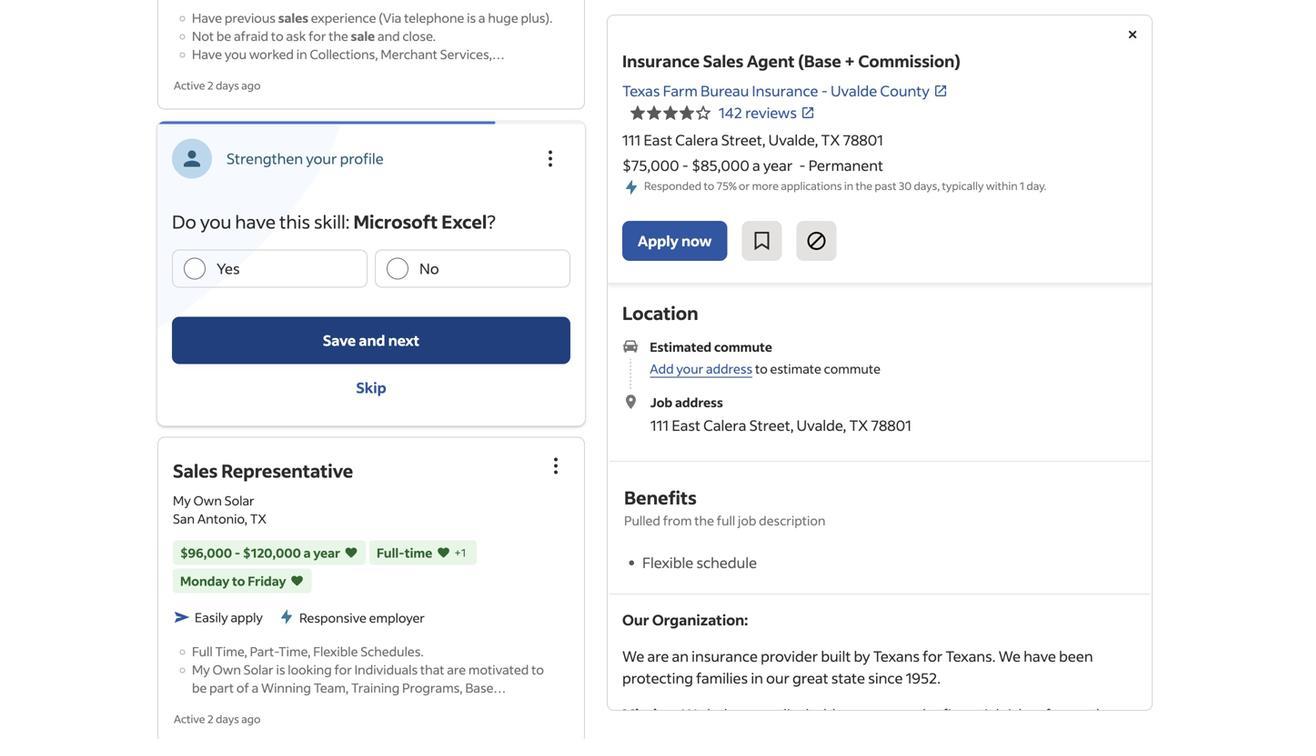 Task type: describe. For each thing, give the bounding box(es) containing it.
active 2 days ago for not be afraid to ask for the
[[174, 78, 261, 92]]

75%
[[717, 179, 737, 193]]

1 horizontal spatial +
[[845, 50, 855, 71]]

1 have from the top
[[192, 10, 222, 26]]

you inside have previous sales experience (via telephone is a huge plus). not be afraid to ask for the sale and close. have you worked in collections, merchant services,…
[[225, 46, 247, 62]]

to inside have previous sales experience (via telephone is a huge plus). not be afraid to ask for the sale and close. have you worked in collections, merchant services,…
[[271, 28, 284, 44]]

risks
[[1002, 706, 1033, 724]]

estimated
[[650, 339, 712, 355]]

are inside we are an insurance provider built by texans for texans. we have been protecting families in our great state since 1952.
[[647, 648, 669, 666]]

matches your preference image for monday to friday
[[290, 572, 304, 591]]

insured
[[849, 728, 900, 740]]

3.9 out of 5 stars image
[[630, 102, 712, 124]]

we for we help our policyholders manage the financial risks of everyday life and successfully recover from insured losses through prompt
[[682, 706, 704, 724]]

30
[[899, 179, 912, 193]]

texans
[[873, 648, 920, 666]]

my inside full time, part-time, flexible schedules. my own solar is looking for individuals that are motivated to be part of a winning team, training programs, base…
[[192, 662, 210, 678]]

east inside job address 111 east calera street, uvalde, tx 78801
[[672, 416, 701, 435]]

have previous sales experience (via telephone is a huge plus). not be afraid to ask for the sale and close. have you worked in collections, merchant services,…
[[192, 10, 553, 62]]

we help our policyholders manage the financial risks of everyday life and successfully recover from insured losses through prompt
[[622, 706, 1115, 740]]

$96,000 - $120,000 a year
[[180, 545, 340, 562]]

everyday
[[1054, 706, 1115, 724]]

address inside job address 111 east calera street, uvalde, tx 78801
[[675, 394, 723, 411]]

life
[[622, 728, 643, 740]]

142
[[719, 103, 742, 122]]

recover
[[759, 728, 810, 740]]

this
[[279, 210, 310, 233]]

estimate
[[770, 361, 822, 377]]

losses
[[903, 728, 944, 740]]

full
[[717, 513, 735, 529]]

flexible inside full time, part-time, flexible schedules. my own solar is looking for individuals that are motivated to be part of a winning team, training programs, base…
[[313, 644, 358, 660]]

past
[[875, 179, 897, 193]]

$75,000 - $85,000 a year - permanent
[[622, 156, 883, 175]]

sales representative button
[[173, 459, 353, 483]]

78801 inside job address 111 east calera street, uvalde, tx 78801
[[871, 416, 912, 435]]

2 for not be afraid to ask for the
[[207, 78, 214, 92]]

to left 75%
[[704, 179, 714, 193]]

for inside full time, part-time, flexible schedules. my own solar is looking for individuals that are motivated to be part of a winning team, training programs, base…
[[334, 662, 352, 678]]

close job details image
[[1122, 24, 1144, 45]]

save
[[323, 331, 356, 350]]

apply
[[638, 232, 679, 250]]

successfully
[[674, 728, 756, 740]]

0 vertical spatial have
[[235, 210, 276, 233]]

worked
[[249, 46, 294, 62]]

apply now
[[638, 232, 712, 250]]

save and next
[[323, 331, 420, 350]]

non job content: strengthen your profile menu actions image
[[540, 148, 561, 170]]

reviews
[[745, 103, 797, 122]]

winning
[[261, 680, 311, 697]]

next
[[388, 331, 420, 350]]

schedule
[[696, 554, 757, 572]]

afraid
[[234, 28, 268, 44]]

- up 'monday to friday'
[[235, 545, 240, 562]]

we are an insurance provider built by texans for texans. we have been protecting families in our great state since 1952.
[[622, 648, 1093, 688]]

collections,
[[310, 46, 378, 62]]

training
[[351, 680, 400, 697]]

looking
[[288, 662, 332, 678]]

great
[[793, 669, 829, 688]]

plus).
[[521, 10, 553, 26]]

from inside "we help our policyholders manage the financial risks of everyday life and successfully recover from insured losses through prompt"
[[813, 728, 846, 740]]

mission:
[[622, 706, 682, 724]]

texas
[[622, 81, 660, 100]]

base…
[[465, 680, 506, 697]]

manage
[[860, 706, 914, 724]]

responded to 75% or more applications in the past 30 days, typically within 1 day.
[[644, 179, 1047, 193]]

ago for not be afraid to ask for the
[[241, 78, 261, 92]]

the inside have previous sales experience (via telephone is a huge plus). not be afraid to ask for the sale and close. have you worked in collections, merchant services,…
[[329, 28, 348, 44]]

0 vertical spatial uvalde,
[[769, 131, 818, 149]]

days,
[[914, 179, 940, 193]]

team,
[[314, 680, 349, 697]]

$120,000
[[243, 545, 301, 562]]

year for $120,000
[[313, 545, 340, 562]]

be inside full time, part-time, flexible schedules. my own solar is looking for individuals that are motivated to be part of a winning team, training programs, base…
[[192, 680, 207, 697]]

2 horizontal spatial we
[[999, 648, 1021, 666]]

profile
[[340, 149, 384, 168]]

111 east calera street, uvalde, tx 78801
[[622, 131, 883, 149]]

time
[[405, 545, 432, 562]]

county
[[880, 81, 930, 100]]

tx for 111 east calera street, uvalde, tx 78801
[[821, 131, 840, 149]]

+ 1
[[454, 546, 466, 560]]

not
[[192, 28, 214, 44]]

0 horizontal spatial insurance
[[622, 50, 700, 71]]

full-
[[377, 545, 405, 562]]

easily
[[195, 610, 228, 626]]

0 horizontal spatial 1
[[461, 546, 466, 560]]

texas farm bureau insurance - uvalde county link
[[622, 80, 948, 102]]

sale
[[351, 28, 375, 44]]

0 vertical spatial street,
[[721, 131, 766, 149]]

farm
[[663, 81, 698, 100]]

to inside full time, part-time, flexible schedules. my own solar is looking for individuals that are motivated to be part of a winning team, training programs, base…
[[531, 662, 544, 678]]

for inside have previous sales experience (via telephone is a huge plus). not be afraid to ask for the sale and close. have you worked in collections, merchant services,…
[[309, 28, 326, 44]]

sales representative
[[173, 459, 353, 483]]

experience
[[311, 10, 376, 26]]

through
[[947, 728, 1002, 740]]

san
[[173, 511, 195, 527]]

own inside full time, part-time, flexible schedules. my own solar is looking for individuals that are motivated to be part of a winning team, training programs, base…
[[213, 662, 241, 678]]

?
[[487, 210, 496, 233]]

- up responded
[[682, 156, 689, 175]]

111 inside job address 111 east calera street, uvalde, tx 78801
[[650, 416, 669, 435]]

by
[[854, 648, 870, 666]]

to left friday
[[232, 573, 245, 590]]

job actions for sales representative is collapsed image
[[545, 456, 567, 477]]

full time, part-time, flexible schedules. my own solar is looking for individuals that are motivated to be part of a winning team, training programs, base…
[[192, 644, 544, 697]]

calera inside job address 111 east calera street, uvalde, tx 78801
[[704, 416, 747, 435]]

0 vertical spatial 78801
[[843, 131, 883, 149]]

0 vertical spatial east
[[644, 131, 672, 149]]

do you have this skill: microsoft excel ?
[[172, 210, 496, 233]]

yes
[[217, 259, 240, 278]]

strengthen
[[227, 149, 303, 168]]

excel
[[442, 210, 487, 233]]

protecting
[[622, 669, 693, 688]]

responsive employer
[[299, 610, 425, 627]]

insurance
[[692, 648, 758, 666]]

easily apply
[[195, 610, 263, 626]]

no
[[419, 259, 439, 278]]

a inside have previous sales experience (via telephone is a huge plus). not be afraid to ask for the sale and close. have you worked in collections, merchant services,…
[[479, 10, 485, 26]]

- left 'uvalde'
[[821, 81, 828, 100]]

in inside have previous sales experience (via telephone is a huge plus). not be afraid to ask for the sale and close. have you worked in collections, merchant services,…
[[296, 46, 307, 62]]

now
[[682, 232, 712, 250]]

0 vertical spatial sales
[[703, 50, 744, 71]]

strengthen your profile
[[227, 149, 384, 168]]

are inside full time, part-time, flexible schedules. my own solar is looking for individuals that are motivated to be part of a winning team, training programs, base…
[[447, 662, 466, 678]]

add
[[650, 361, 674, 377]]

1 horizontal spatial flexible
[[642, 554, 694, 572]]

add your address button
[[650, 361, 753, 378]]

been
[[1059, 648, 1093, 666]]

full
[[192, 644, 213, 660]]

to inside estimated commute add your address to estimate commute
[[755, 361, 768, 377]]

1 vertical spatial +
[[454, 546, 461, 560]]

our
[[622, 611, 649, 630]]

your inside estimated commute add your address to estimate commute
[[676, 361, 704, 377]]

programs,
[[402, 680, 463, 697]]

is inside full time, part-time, flexible schedules. my own solar is looking for individuals that are motivated to be part of a winning team, training programs, base…
[[276, 662, 285, 678]]

the inside benefits pulled from the full job description
[[695, 513, 714, 529]]

the inside "we help our policyholders manage the financial risks of everyday life and successfully recover from insured losses through prompt"
[[917, 706, 940, 724]]

0 horizontal spatial commute
[[714, 339, 772, 355]]

0 vertical spatial calera
[[675, 131, 718, 149]]



Task type: locate. For each thing, give the bounding box(es) containing it.
insurance up farm
[[622, 50, 700, 71]]

0 vertical spatial have
[[192, 10, 222, 26]]

part-
[[250, 644, 279, 660]]

organization:
[[652, 611, 748, 630]]

flexible schedule
[[642, 554, 757, 572]]

142 reviews link
[[719, 103, 815, 122]]

of right risks
[[1036, 706, 1051, 724]]

1 vertical spatial 78801
[[871, 416, 912, 435]]

0 vertical spatial active
[[174, 78, 205, 92]]

your
[[306, 149, 337, 168], [676, 361, 704, 377]]

we
[[622, 648, 645, 666], [999, 648, 1021, 666], [682, 706, 704, 724]]

1 active 2 days ago from the top
[[174, 78, 261, 92]]

to
[[271, 28, 284, 44], [704, 179, 714, 193], [755, 361, 768, 377], [232, 573, 245, 590], [531, 662, 544, 678]]

to right motivated
[[531, 662, 544, 678]]

1 vertical spatial sales
[[173, 459, 218, 483]]

in right 'families' on the bottom right of page
[[751, 669, 763, 688]]

for right ask
[[309, 28, 326, 44]]

is up winning
[[276, 662, 285, 678]]

the left past
[[856, 179, 873, 193]]

location
[[622, 301, 699, 325]]

street, up $75,000 - $85,000 a year - permanent
[[721, 131, 766, 149]]

1 vertical spatial matches your preference image
[[290, 572, 304, 591]]

0 horizontal spatial our
[[739, 706, 763, 724]]

we left help on the bottom right of the page
[[682, 706, 704, 724]]

are up protecting
[[647, 648, 669, 666]]

1 vertical spatial active 2 days ago
[[174, 713, 261, 727]]

1 ago from the top
[[241, 78, 261, 92]]

friday
[[248, 573, 286, 590]]

close.
[[403, 28, 436, 44]]

matches your preference image right friday
[[290, 572, 304, 591]]

1 active from the top
[[174, 78, 205, 92]]

from inside benefits pulled from the full job description
[[663, 513, 692, 529]]

uvalde, down reviews
[[769, 131, 818, 149]]

2 have from the top
[[192, 46, 222, 62]]

142 reviews
[[719, 103, 797, 122]]

street, down estimate
[[749, 416, 794, 435]]

0 vertical spatial solar
[[224, 493, 254, 509]]

2 down not
[[207, 78, 214, 92]]

days for not be afraid to ask for the
[[216, 78, 239, 92]]

our down provider
[[766, 669, 790, 688]]

1 vertical spatial insurance
[[752, 81, 818, 100]]

for
[[309, 28, 326, 44], [923, 648, 943, 666], [334, 662, 352, 678]]

provider
[[761, 648, 818, 666]]

0 vertical spatial in
[[296, 46, 307, 62]]

you right 'do' at the left top of page
[[200, 210, 231, 233]]

111 up $75,000
[[622, 131, 641, 149]]

from down benefits
[[663, 513, 692, 529]]

1 horizontal spatial of
[[1036, 706, 1051, 724]]

days for my own solar is looking for individuals that are motivated to be part of a winning team, training programs, base…
[[216, 713, 239, 727]]

1 vertical spatial in
[[844, 179, 854, 193]]

tx inside job address 111 east calera street, uvalde, tx 78801
[[849, 416, 868, 435]]

we for we are an insurance provider built by texans for texans. we have been protecting families in our great state since 1952.
[[622, 648, 645, 666]]

commute
[[714, 339, 772, 355], [824, 361, 881, 377]]

more
[[752, 179, 779, 193]]

active 2 days ago down part
[[174, 713, 261, 727]]

uvalde, down estimate
[[797, 416, 846, 435]]

1 right matches your preference image
[[461, 546, 466, 560]]

address down add your address button
[[675, 394, 723, 411]]

your left profile
[[306, 149, 337, 168]]

and left next
[[359, 331, 385, 350]]

0 horizontal spatial 111
[[622, 131, 641, 149]]

insurance inside texas farm bureau insurance - uvalde county link
[[752, 81, 818, 100]]

0 horizontal spatial +
[[454, 546, 461, 560]]

sales up my own solar san antonio, tx
[[173, 459, 218, 483]]

sales up bureau
[[703, 50, 744, 71]]

0 horizontal spatial are
[[447, 662, 466, 678]]

insurance
[[622, 50, 700, 71], [752, 81, 818, 100]]

of right part
[[237, 680, 249, 697]]

in down the permanent
[[844, 179, 854, 193]]

a left winning
[[252, 680, 259, 697]]

matches your preference image left full-
[[344, 544, 359, 562]]

flexible down pulled
[[642, 554, 694, 572]]

for up team,
[[334, 662, 352, 678]]

full-time
[[377, 545, 432, 562]]

east
[[644, 131, 672, 149], [672, 416, 701, 435]]

2 active 2 days ago from the top
[[174, 713, 261, 727]]

1 vertical spatial east
[[672, 416, 701, 435]]

1 horizontal spatial matches your preference image
[[344, 544, 359, 562]]

built
[[821, 648, 851, 666]]

save this job image
[[751, 230, 773, 252]]

0 horizontal spatial tx
[[250, 511, 267, 527]]

own inside my own solar san antonio, tx
[[193, 493, 222, 509]]

1 horizontal spatial from
[[813, 728, 846, 740]]

1 horizontal spatial 111
[[650, 416, 669, 435]]

skip link
[[172, 365, 571, 412]]

flexible up looking on the bottom
[[313, 644, 358, 660]]

0 horizontal spatial have
[[235, 210, 276, 233]]

0 vertical spatial 1
[[1020, 179, 1025, 193]]

save and next button
[[172, 317, 571, 365]]

we up protecting
[[622, 648, 645, 666]]

not interested image
[[806, 230, 827, 252]]

street, inside job address 111 east calera street, uvalde, tx 78801
[[749, 416, 794, 435]]

1 vertical spatial commute
[[824, 361, 881, 377]]

0 horizontal spatial your
[[306, 149, 337, 168]]

for inside we are an insurance provider built by texans for texans. we have been protecting families in our great state since 1952.
[[923, 648, 943, 666]]

1 days from the top
[[216, 78, 239, 92]]

be left part
[[192, 680, 207, 697]]

0 vertical spatial +
[[845, 50, 855, 71]]

do you have this skill: <b>microsoft excel</b>? option group
[[172, 250, 571, 288]]

is left huge
[[467, 10, 476, 26]]

1 vertical spatial and
[[359, 331, 385, 350]]

you
[[225, 46, 247, 62], [200, 210, 231, 233]]

2 ago from the top
[[241, 713, 261, 727]]

state
[[831, 669, 865, 688]]

an
[[672, 648, 689, 666]]

Yes radio
[[184, 258, 206, 280]]

solar inside my own solar san antonio, tx
[[224, 493, 254, 509]]

0 horizontal spatial sales
[[173, 459, 218, 483]]

permanent
[[809, 156, 883, 175]]

1 vertical spatial your
[[676, 361, 704, 377]]

are
[[647, 648, 669, 666], [447, 662, 466, 678]]

1 horizontal spatial we
[[682, 706, 704, 724]]

the
[[329, 28, 348, 44], [856, 179, 873, 193], [695, 513, 714, 529], [917, 706, 940, 724]]

from down policyholders
[[813, 728, 846, 740]]

1 vertical spatial our
[[739, 706, 763, 724]]

commute right estimate
[[824, 361, 881, 377]]

east down job
[[672, 416, 701, 435]]

0 vertical spatial own
[[193, 493, 222, 509]]

year right '$120,000'
[[313, 545, 340, 562]]

and down the mission:
[[646, 728, 671, 740]]

bureau
[[701, 81, 749, 100]]

or
[[739, 179, 750, 193]]

0 vertical spatial our
[[766, 669, 790, 688]]

1 horizontal spatial commute
[[824, 361, 881, 377]]

own up part
[[213, 662, 241, 678]]

active 2 days ago for my own solar is looking for individuals that are motivated to be part of a winning team, training programs, base…
[[174, 713, 261, 727]]

employer
[[369, 610, 425, 627]]

within
[[986, 179, 1018, 193]]

calera down add your address button
[[704, 416, 747, 435]]

have
[[235, 210, 276, 233], [1024, 648, 1056, 666]]

skill:
[[314, 210, 350, 233]]

my
[[173, 493, 191, 509], [192, 662, 210, 678]]

a inside full time, part-time, flexible schedules. my own solar is looking for individuals that are motivated to be part of a winning team, training programs, base…
[[252, 680, 259, 697]]

+ right (base
[[845, 50, 855, 71]]

my down full
[[192, 662, 210, 678]]

tx
[[821, 131, 840, 149], [849, 416, 868, 435], [250, 511, 267, 527]]

2 days from the top
[[216, 713, 239, 727]]

1 vertical spatial have
[[1024, 648, 1056, 666]]

1 vertical spatial 2
[[207, 713, 214, 727]]

description
[[759, 513, 826, 529]]

1 horizontal spatial my
[[192, 662, 210, 678]]

be right not
[[216, 28, 231, 44]]

1 vertical spatial uvalde,
[[797, 416, 846, 435]]

0 horizontal spatial matches your preference image
[[290, 572, 304, 591]]

have up not
[[192, 10, 222, 26]]

year up more
[[763, 156, 793, 175]]

0 vertical spatial you
[[225, 46, 247, 62]]

active down full
[[174, 713, 205, 727]]

calera up $85,000
[[675, 131, 718, 149]]

the left the full
[[695, 513, 714, 529]]

time,
[[215, 644, 247, 660], [279, 644, 311, 660]]

0 horizontal spatial year
[[313, 545, 340, 562]]

0 vertical spatial days
[[216, 78, 239, 92]]

1 vertical spatial have
[[192, 46, 222, 62]]

uvalde, inside job address 111 east calera street, uvalde, tx 78801
[[797, 416, 846, 435]]

are right that
[[447, 662, 466, 678]]

my up san
[[173, 493, 191, 509]]

tx for my own solar san antonio, tx
[[250, 511, 267, 527]]

-
[[821, 81, 828, 100], [682, 156, 689, 175], [799, 156, 806, 175], [235, 545, 240, 562]]

is inside have previous sales experience (via telephone is a huge plus). not be afraid to ask for the sale and close. have you worked in collections, merchant services,…
[[467, 10, 476, 26]]

time, right full
[[215, 644, 247, 660]]

0 vertical spatial ago
[[241, 78, 261, 92]]

days down the afraid at the left
[[216, 78, 239, 92]]

a right '$120,000'
[[304, 545, 311, 562]]

address down estimated
[[706, 361, 753, 377]]

0 horizontal spatial time,
[[215, 644, 247, 660]]

1 vertical spatial street,
[[749, 416, 794, 435]]

1 vertical spatial you
[[200, 210, 231, 233]]

is
[[467, 10, 476, 26], [276, 662, 285, 678]]

active for my own solar is looking for individuals that are motivated to be part of a winning team, training programs, base…
[[174, 713, 205, 727]]

our inside "we help our policyholders manage the financial risks of everyday life and successfully recover from insured losses through prompt"
[[739, 706, 763, 724]]

1 time, from the left
[[215, 644, 247, 660]]

have inside we are an insurance provider built by texans for texans. we have been protecting families in our great state since 1952.
[[1024, 648, 1056, 666]]

1 vertical spatial active
[[174, 713, 205, 727]]

0 vertical spatial active 2 days ago
[[174, 78, 261, 92]]

from
[[663, 513, 692, 529], [813, 728, 846, 740]]

matches your preference image
[[344, 544, 359, 562], [290, 572, 304, 591]]

0 vertical spatial is
[[467, 10, 476, 26]]

1 left day. at the top
[[1020, 179, 1025, 193]]

78801
[[843, 131, 883, 149], [871, 416, 912, 435]]

0 horizontal spatial in
[[296, 46, 307, 62]]

1952.
[[906, 669, 941, 688]]

ago down part-
[[241, 713, 261, 727]]

for up 1952.
[[923, 648, 943, 666]]

time, up looking on the bottom
[[279, 644, 311, 660]]

solar inside full time, part-time, flexible schedules. my own solar is looking for individuals that are motivated to be part of a winning team, training programs, base…
[[244, 662, 274, 678]]

0 vertical spatial my
[[173, 493, 191, 509]]

2 down part
[[207, 713, 214, 727]]

previous
[[225, 10, 276, 26]]

1 vertical spatial 1
[[461, 546, 466, 560]]

2 horizontal spatial in
[[844, 179, 854, 193]]

active 2 days ago
[[174, 78, 261, 92], [174, 713, 261, 727]]

our
[[766, 669, 790, 688], [739, 706, 763, 724]]

insurance up reviews
[[752, 81, 818, 100]]

2 horizontal spatial for
[[923, 648, 943, 666]]

day.
[[1027, 179, 1047, 193]]

and down (via at the left top of page
[[378, 28, 400, 44]]

do
[[172, 210, 196, 233]]

0 horizontal spatial be
[[192, 680, 207, 697]]

2 2 from the top
[[207, 713, 214, 727]]

be inside have previous sales experience (via telephone is a huge plus). not be afraid to ask for the sale and close. have you worked in collections, merchant services,…
[[216, 28, 231, 44]]

ago down worked
[[241, 78, 261, 92]]

we inside "we help our policyholders manage the financial risks of everyday life and successfully recover from insured losses through prompt"
[[682, 706, 704, 724]]

a left huge
[[479, 10, 485, 26]]

services,…
[[440, 46, 505, 62]]

1 vertical spatial from
[[813, 728, 846, 740]]

(via
[[379, 10, 402, 26]]

address inside estimated commute add your address to estimate commute
[[706, 361, 753, 377]]

active
[[174, 78, 205, 92], [174, 713, 205, 727]]

0 vertical spatial matches your preference image
[[344, 544, 359, 562]]

policyholders
[[766, 706, 857, 724]]

$96,000
[[180, 545, 232, 562]]

my inside my own solar san antonio, tx
[[173, 493, 191, 509]]

you down the afraid at the left
[[225, 46, 247, 62]]

active down not
[[174, 78, 205, 92]]

111 down job
[[650, 416, 669, 435]]

0 horizontal spatial for
[[309, 28, 326, 44]]

insurance sales agent (base + commission)
[[622, 50, 961, 71]]

1 horizontal spatial 1
[[1020, 179, 1025, 193]]

1 horizontal spatial time,
[[279, 644, 311, 660]]

1 vertical spatial be
[[192, 680, 207, 697]]

1 horizontal spatial have
[[1024, 648, 1056, 666]]

antonio,
[[197, 511, 248, 527]]

your down estimated
[[676, 361, 704, 377]]

schedules.
[[361, 644, 424, 660]]

to left ask
[[271, 28, 284, 44]]

to left estimate
[[755, 361, 768, 377]]

1 vertical spatial solar
[[244, 662, 274, 678]]

my own solar san antonio, tx
[[173, 493, 267, 527]]

uvalde,
[[769, 131, 818, 149], [797, 416, 846, 435]]

skip
[[356, 379, 386, 397]]

0 horizontal spatial my
[[173, 493, 191, 509]]

texas farm bureau insurance - uvalde county
[[622, 81, 930, 100]]

0 horizontal spatial is
[[276, 662, 285, 678]]

have left this
[[235, 210, 276, 233]]

1 horizontal spatial are
[[647, 648, 669, 666]]

days
[[216, 78, 239, 92], [216, 713, 239, 727]]

1 horizontal spatial for
[[334, 662, 352, 678]]

our right help on the bottom right of the page
[[739, 706, 763, 724]]

the up losses at the right of page
[[917, 706, 940, 724]]

and inside 'button'
[[359, 331, 385, 350]]

0 horizontal spatial from
[[663, 513, 692, 529]]

merchant
[[381, 46, 438, 62]]

applications
[[781, 179, 842, 193]]

+
[[845, 50, 855, 71], [454, 546, 461, 560]]

matches your preference image for $96,000 - $120,000 a year
[[344, 544, 359, 562]]

1 horizontal spatial in
[[751, 669, 763, 688]]

1 horizontal spatial be
[[216, 28, 231, 44]]

responsive
[[299, 610, 367, 627]]

texans.
[[946, 648, 996, 666]]

2 vertical spatial in
[[751, 669, 763, 688]]

job address 111 east calera street, uvalde, tx 78801
[[650, 394, 912, 435]]

families
[[696, 669, 748, 688]]

2 time, from the left
[[279, 644, 311, 660]]

ago for my own solar is looking for individuals that are motivated to be part of a winning team, training programs, base…
[[241, 713, 261, 727]]

2 for my own solar is looking for individuals that are motivated to be part of a winning team, training programs, base…
[[207, 713, 214, 727]]

in inside we are an insurance provider built by texans for texans. we have been protecting families in our great state since 1952.
[[751, 669, 763, 688]]

part
[[209, 680, 234, 697]]

0 vertical spatial of
[[237, 680, 249, 697]]

tx inside my own solar san antonio, tx
[[250, 511, 267, 527]]

0 vertical spatial from
[[663, 513, 692, 529]]

own up antonio,
[[193, 493, 222, 509]]

of inside full time, part-time, flexible schedules. my own solar is looking for individuals that are motivated to be part of a winning team, training programs, base…
[[237, 680, 249, 697]]

our organization:
[[622, 611, 748, 630]]

year for $85,000
[[763, 156, 793, 175]]

1 vertical spatial days
[[216, 713, 239, 727]]

microsoft
[[353, 210, 438, 233]]

1 vertical spatial my
[[192, 662, 210, 678]]

2 active from the top
[[174, 713, 205, 727]]

0 horizontal spatial we
[[622, 648, 645, 666]]

matches your preference image
[[436, 544, 451, 562]]

0 horizontal spatial of
[[237, 680, 249, 697]]

1 2 from the top
[[207, 78, 214, 92]]

1 vertical spatial year
[[313, 545, 340, 562]]

- up the applications
[[799, 156, 806, 175]]

1 horizontal spatial sales
[[703, 50, 744, 71]]

1 vertical spatial 111
[[650, 416, 669, 435]]

in down ask
[[296, 46, 307, 62]]

have down not
[[192, 46, 222, 62]]

motivated
[[469, 662, 529, 678]]

solar up antonio,
[[224, 493, 254, 509]]

active for not be afraid to ask for the
[[174, 78, 205, 92]]

of inside "we help our policyholders manage the financial risks of everyday life and successfully recover from insured losses through prompt"
[[1036, 706, 1051, 724]]

No radio
[[387, 258, 409, 280]]

have left been on the right
[[1024, 648, 1056, 666]]

commute up add your address button
[[714, 339, 772, 355]]

0 vertical spatial your
[[306, 149, 337, 168]]

our inside we are an insurance provider built by texans for texans. we have been protecting families in our great state since 1952.
[[766, 669, 790, 688]]

we right texans.
[[999, 648, 1021, 666]]

and inside "we help our policyholders manage the financial risks of everyday life and successfully recover from insured losses through prompt"
[[646, 728, 671, 740]]

apply
[[231, 610, 263, 626]]

agent
[[747, 50, 795, 71]]

(base
[[798, 50, 841, 71]]

days down part
[[216, 713, 239, 727]]

0 vertical spatial be
[[216, 28, 231, 44]]

0 vertical spatial insurance
[[622, 50, 700, 71]]

and inside have previous sales experience (via telephone is a huge plus). not be afraid to ask for the sale and close. have you worked in collections, merchant services,…
[[378, 28, 400, 44]]

east up $75,000
[[644, 131, 672, 149]]

+ right matches your preference image
[[454, 546, 461, 560]]

1 vertical spatial calera
[[704, 416, 747, 435]]

1 vertical spatial of
[[1036, 706, 1051, 724]]

active 2 days ago down not
[[174, 78, 261, 92]]

0 vertical spatial tx
[[821, 131, 840, 149]]

solar down part-
[[244, 662, 274, 678]]

a up more
[[752, 156, 760, 175]]

the down the 'experience'
[[329, 28, 348, 44]]



Task type: vqa. For each thing, say whether or not it's contained in the screenshot.
Want
no



